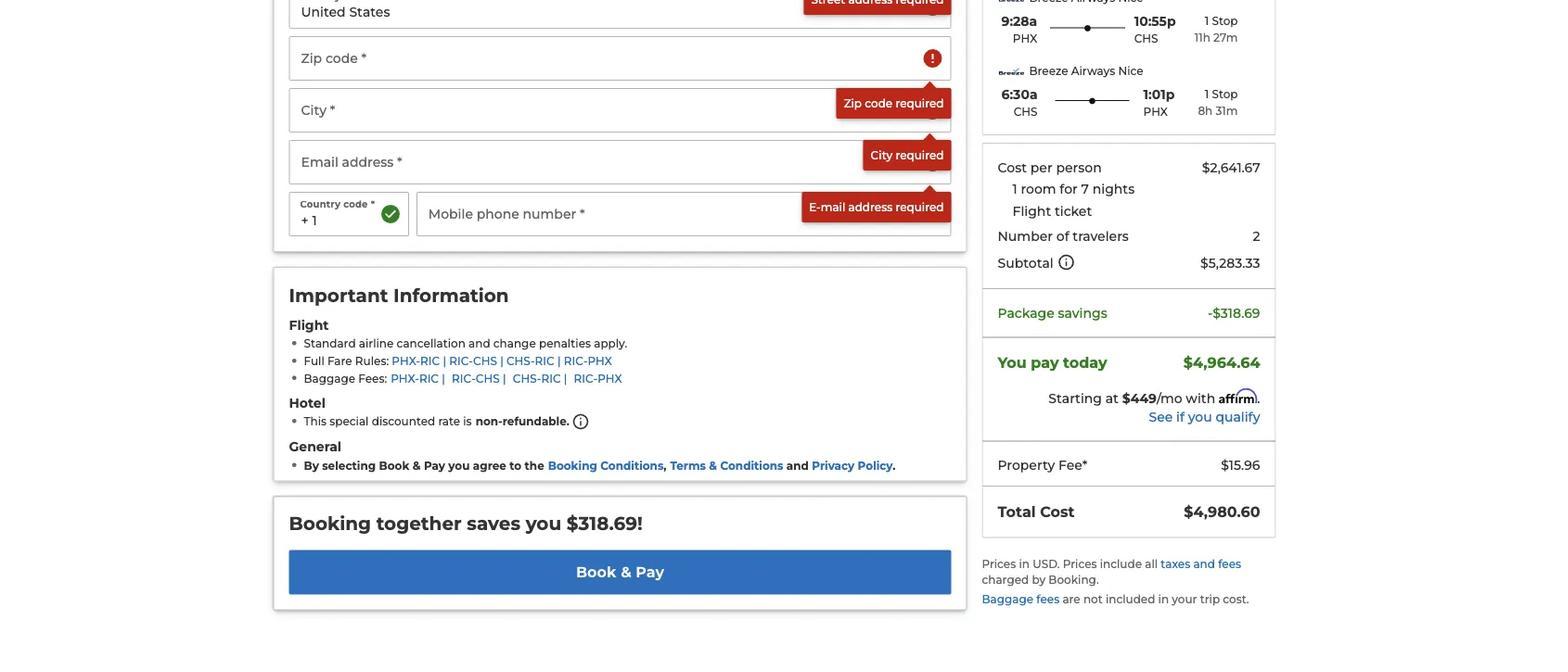 Task type: locate. For each thing, give the bounding box(es) containing it.
you pay today
[[998, 354, 1107, 372]]

phx inside 1:01p phx
[[1143, 105, 1168, 119]]

and inside flight standard airline cancellation and change penalties apply. full fare rules: phx-ric | ric-chs | chs-ric | ric-phx baggage fees: phx-ric | ric-chs | chs-ric | ric-phx
[[469, 338, 490, 351]]

1 horizontal spatial prices
[[1063, 558, 1097, 572]]

1 vertical spatial code
[[343, 199, 368, 210]]

all
[[1145, 558, 1158, 572]]

1 horizontal spatial baggage
[[982, 593, 1034, 607]]

fee*
[[1059, 458, 1087, 474]]

toggle tooltip image
[[1057, 254, 1076, 272]]

required inside 'e-mail address required' alert
[[896, 201, 944, 214]]

1 vertical spatial baggage
[[982, 593, 1034, 607]]

1 horizontal spatial &
[[621, 564, 632, 582]]

select success image
[[922, 0, 944, 18]]

0 horizontal spatial baggage
[[304, 373, 355, 386]]

& inside "button"
[[621, 564, 632, 582]]

. inside general by selecting book & pay you agree to the booking conditions , terms & conditions and privacy policy .
[[893, 460, 895, 473]]

1 vertical spatial and
[[786, 460, 809, 473]]

0 horizontal spatial $318.69
[[567, 513, 637, 536]]

1 airlineicon image from the top
[[998, 0, 1026, 9]]

baggage inside prices in usd . prices include all taxes and fees charged by booking . baggage fees are not included in your trip cost.
[[982, 593, 1034, 607]]

not
[[1083, 593, 1103, 607]]

flight up standard
[[289, 318, 329, 333]]

code for country
[[343, 199, 368, 210]]

phx inside 9:28a phx
[[1013, 32, 1037, 45]]

chs down 10:55p
[[1134, 32, 1158, 45]]

1 vertical spatial booking
[[289, 513, 371, 536]]

0 horizontal spatial in
[[1019, 558, 1030, 572]]

and left change
[[469, 338, 490, 351]]

cost.
[[1223, 593, 1249, 607]]

1 horizontal spatial pay
[[636, 564, 664, 582]]

booking
[[548, 460, 597, 473], [289, 513, 371, 536], [1049, 574, 1096, 587]]

Zip code * text field
[[289, 37, 951, 81]]

1 horizontal spatial flight
[[1013, 203, 1051, 219]]

taxes
[[1161, 558, 1190, 572]]

conditions left terms
[[600, 460, 664, 473]]

City text field
[[289, 89, 951, 133]]

chs down the 6:30a
[[1014, 105, 1038, 119]]

charged
[[982, 574, 1029, 587]]

1 inside 1 stop 8h 31m
[[1205, 87, 1209, 101]]

2 prices from the left
[[1063, 558, 1097, 572]]

and
[[469, 338, 490, 351], [786, 460, 809, 473], [1193, 558, 1215, 572]]

qualify
[[1216, 409, 1260, 425]]

baggage down fare
[[304, 373, 355, 386]]

3 required from the top
[[896, 201, 944, 214]]

you left the agree
[[448, 460, 470, 473]]

you down with
[[1188, 409, 1212, 425]]

ric-phx link for full fare rules:
[[564, 355, 612, 369]]

1 horizontal spatial code
[[865, 97, 893, 110]]

included
[[1106, 593, 1155, 607]]

2 vertical spatial required
[[896, 201, 944, 214]]

required right city
[[896, 149, 944, 162]]

10:55p chs
[[1134, 14, 1176, 45]]

$2,641.67
[[1202, 160, 1260, 175]]

phx- down cancellation
[[392, 355, 420, 369]]

cost right total
[[1040, 503, 1075, 521]]

1 inside 1 room  for 7 nights flight ticket
[[1013, 182, 1017, 197]]

apply.
[[594, 338, 627, 351]]

e-mail address required alert
[[802, 192, 951, 223]]

airlineicon image
[[998, 0, 1026, 9], [998, 61, 1026, 82]]

to
[[510, 460, 522, 473]]

1 horizontal spatial booking
[[548, 460, 597, 473]]

1 vertical spatial input error image
[[922, 152, 944, 174]]

0 vertical spatial stop
[[1212, 14, 1238, 28]]

cost
[[998, 160, 1027, 175], [1040, 503, 1075, 521]]

pay
[[1031, 354, 1059, 372]]

book
[[379, 460, 409, 473], [576, 564, 617, 582]]

chs down change
[[473, 355, 497, 369]]

usd
[[1033, 558, 1057, 572]]

1 left room
[[1013, 182, 1017, 197]]

and left privacy
[[786, 460, 809, 473]]

selecting
[[322, 460, 376, 473]]

/mo
[[1157, 391, 1182, 407]]

stop up 31m
[[1212, 87, 1238, 101]]

fees up cost.
[[1218, 558, 1241, 572]]

e-
[[809, 201, 821, 214]]

non-refundable text element
[[304, 416, 472, 429]]

baggage down charged
[[982, 593, 1034, 607]]

required down input error image at the top right
[[896, 97, 944, 110]]

$318.69
[[1213, 305, 1260, 321], [567, 513, 637, 536]]

person
[[1056, 160, 1102, 175]]

0 vertical spatial $318.69
[[1213, 305, 1260, 321]]

0 horizontal spatial code
[[343, 199, 368, 210]]

airline
[[359, 338, 394, 351]]

2 horizontal spatial &
[[709, 460, 717, 473]]

together
[[376, 513, 462, 536]]

input error image up city required
[[922, 100, 944, 122]]

2 horizontal spatial you
[[1188, 409, 1212, 425]]

0 vertical spatial pay
[[424, 460, 445, 473]]

is
[[463, 416, 472, 429]]

1 inside 1 stop 11h 27m
[[1205, 14, 1209, 28]]

phx-
[[392, 355, 420, 369], [391, 373, 419, 386]]

baggage inside flight standard airline cancellation and change penalties apply. full fare rules: phx-ric | ric-chs | chs-ric | ric-phx baggage fees: phx-ric | ric-chs | chs-ric | ric-phx
[[304, 373, 355, 386]]

0 vertical spatial booking
[[548, 460, 597, 473]]

airlineicon image up the 6:30a
[[998, 61, 1026, 82]]

0 horizontal spatial and
[[469, 338, 490, 351]]

in left usd
[[1019, 558, 1030, 572]]

input error image right city
[[922, 152, 944, 174]]

prices up charged
[[982, 558, 1016, 572]]

,
[[664, 460, 666, 473]]

0 vertical spatial baggage
[[304, 373, 355, 386]]

Email address * email field
[[289, 141, 951, 185]]

$318.69 down $5,283.33 on the top
[[1213, 305, 1260, 321]]

book & pay button
[[289, 551, 951, 596]]

0 vertical spatial airlineicon image
[[998, 0, 1026, 9]]

code right zip
[[865, 97, 893, 110]]

0 horizontal spatial book
[[379, 460, 409, 473]]

0 horizontal spatial flight
[[289, 318, 329, 333]]

1 vertical spatial book
[[576, 564, 617, 582]]

special
[[330, 416, 369, 429]]

2 horizontal spatial booking
[[1049, 574, 1096, 587]]

0 vertical spatial in
[[1019, 558, 1030, 572]]

1:01p
[[1143, 87, 1175, 103]]

rules:
[[355, 355, 389, 369]]

you
[[1188, 409, 1212, 425], [448, 460, 470, 473], [526, 513, 561, 536]]

0 horizontal spatial fees
[[1037, 593, 1060, 607]]

1 for 1 room  for 7 nights flight ticket
[[1013, 182, 1017, 197]]

9:28a phx
[[1001, 14, 1037, 45]]

input error image for city required
[[922, 100, 944, 122]]

0 vertical spatial book
[[379, 460, 409, 473]]

ric-phx link for baggage fees:
[[570, 373, 622, 386]]

booking up are
[[1049, 574, 1096, 587]]

-$318.69
[[1208, 305, 1260, 321]]

taxes and fees link
[[1161, 558, 1244, 572]]

conditions right terms
[[720, 460, 783, 473]]

1 required from the top
[[896, 97, 944, 110]]

in left your
[[1158, 593, 1169, 607]]

refundable.
[[503, 416, 570, 429]]

required right address
[[896, 201, 944, 214]]

airlineicon image up the "9:28a"
[[998, 0, 1026, 9]]

1 horizontal spatial in
[[1158, 593, 1169, 607]]

you right saves
[[526, 513, 561, 536]]

2 stop from the top
[[1212, 87, 1238, 101]]

1 stop from the top
[[1212, 14, 1238, 28]]

pay down this special discounted rate is non-refundable.
[[424, 460, 445, 473]]

1 vertical spatial pay
[[636, 564, 664, 582]]

baggage fees link
[[982, 593, 1063, 607]]

0 horizontal spatial cost
[[998, 160, 1027, 175]]

1 input error image from the top
[[922, 100, 944, 122]]

starting
[[1049, 391, 1102, 407]]

fees down by
[[1037, 593, 1060, 607]]

phx- right fees:
[[391, 373, 419, 386]]

general
[[289, 440, 341, 455]]

stop up 27m at the right top of the page
[[1212, 14, 1238, 28]]

prices
[[982, 558, 1016, 572], [1063, 558, 1097, 572]]

total
[[998, 503, 1036, 521]]

2 required from the top
[[896, 149, 944, 162]]

1 vertical spatial fees
[[1037, 593, 1060, 607]]

and right taxes
[[1193, 558, 1215, 572]]

agree
[[473, 460, 506, 473]]

by
[[1032, 574, 1046, 587]]

city required alert
[[863, 141, 951, 171]]

affirm
[[1219, 389, 1257, 405]]

package
[[998, 305, 1055, 321]]

flight down room
[[1013, 203, 1051, 219]]

2 vertical spatial and
[[1193, 558, 1215, 572]]

for
[[1060, 182, 1078, 197]]

1 vertical spatial required
[[896, 149, 944, 162]]

code
[[865, 97, 893, 110], [343, 199, 368, 210]]

Mobile phone number * telephone field
[[416, 192, 951, 237]]

1 vertical spatial ric-phx link
[[570, 373, 622, 386]]

0 vertical spatial flight
[[1013, 203, 1051, 219]]

1 vertical spatial airlineicon image
[[998, 61, 1026, 82]]

&
[[413, 460, 421, 473], [709, 460, 717, 473], [621, 564, 632, 582]]

0 vertical spatial you
[[1188, 409, 1212, 425]]

0 horizontal spatial conditions
[[600, 460, 664, 473]]

hotel
[[289, 396, 326, 411]]

. up baggage fees link
[[1057, 558, 1060, 572]]

airlineicon image for 9:28a
[[998, 0, 1026, 9]]

1 vertical spatial you
[[448, 460, 470, 473]]

0 vertical spatial input error image
[[922, 100, 944, 122]]

0 vertical spatial and
[[469, 338, 490, 351]]

1 vertical spatial cost
[[1040, 503, 1075, 521]]

non-
[[476, 416, 503, 429]]

ric-phx link
[[564, 355, 612, 369], [570, 373, 622, 386]]

pay down the !
[[636, 564, 664, 582]]

0 vertical spatial required
[[896, 97, 944, 110]]

2 input error image from the top
[[922, 152, 944, 174]]

prices right usd
[[1063, 558, 1097, 572]]

input error image
[[922, 100, 944, 122], [922, 152, 944, 174]]

2 vertical spatial booking
[[1049, 574, 1096, 587]]

if
[[1176, 409, 1185, 425]]

+ 1
[[301, 213, 317, 229]]

savings
[[1058, 305, 1107, 321]]

code left *
[[343, 199, 368, 210]]

1 up 8h
[[1205, 87, 1209, 101]]

. up qualify
[[1257, 391, 1260, 407]]

0 horizontal spatial pay
[[424, 460, 445, 473]]

flight
[[1013, 203, 1051, 219], [289, 318, 329, 333]]

0 vertical spatial fees
[[1218, 558, 1241, 572]]

0 vertical spatial ric-phx link
[[564, 355, 612, 369]]

policy
[[858, 460, 893, 473]]

1 up 11h
[[1205, 14, 1209, 28]]

1 vertical spatial stop
[[1212, 87, 1238, 101]]

2 vertical spatial you
[[526, 513, 561, 536]]

1 vertical spatial flight
[[289, 318, 329, 333]]

booking right the
[[548, 460, 597, 473]]

ric
[[420, 355, 440, 369], [535, 355, 554, 369], [419, 373, 439, 386], [541, 373, 561, 386]]

1 vertical spatial in
[[1158, 593, 1169, 607]]

0 horizontal spatial you
[[448, 460, 470, 473]]

1:01p phx
[[1143, 87, 1175, 119]]

breeze airways nice
[[1029, 64, 1143, 78]]

booking down the by
[[289, 513, 371, 536]]

. right privacy
[[893, 460, 895, 473]]

stop inside 1 stop 11h 27m
[[1212, 14, 1238, 28]]

1 horizontal spatial conditions
[[720, 460, 783, 473]]

2 horizontal spatial and
[[1193, 558, 1215, 572]]

0 vertical spatial code
[[865, 97, 893, 110]]

1 for 1 stop 11h 27m
[[1205, 14, 1209, 28]]

$318.69 up book & pay
[[567, 513, 637, 536]]

1 horizontal spatial book
[[576, 564, 617, 582]]

1 horizontal spatial fees
[[1218, 558, 1241, 572]]

cost left per
[[998, 160, 1027, 175]]

airlineicon image for 6:30a
[[998, 61, 1026, 82]]

of
[[1056, 229, 1069, 245]]

$4,980.60
[[1184, 503, 1260, 521]]

stop inside 1 stop 8h 31m
[[1212, 87, 1238, 101]]

e-mail address required
[[809, 201, 944, 214]]

1 vertical spatial chs-
[[513, 373, 541, 386]]

2 airlineicon image from the top
[[998, 61, 1026, 82]]

booking inside prices in usd . prices include all taxes and fees charged by booking . baggage fees are not included in your trip cost.
[[1049, 574, 1096, 587]]

0 vertical spatial phx-
[[392, 355, 420, 369]]

0 horizontal spatial prices
[[982, 558, 1016, 572]]

alert
[[804, 0, 951, 15]]

1 horizontal spatial and
[[786, 460, 809, 473]]



Task type: vqa. For each thing, say whether or not it's contained in the screenshot.
the UT
no



Task type: describe. For each thing, give the bounding box(es) containing it.
see
[[1149, 409, 1173, 425]]

booking inside general by selecting book & pay you agree to the booking conditions , terms & conditions and privacy policy .
[[548, 460, 597, 473]]

0 horizontal spatial booking
[[289, 513, 371, 536]]

1 right +
[[312, 213, 317, 229]]

and inside general by selecting book & pay you agree to the booking conditions , terms & conditions and privacy policy .
[[786, 460, 809, 473]]

1 prices from the left
[[982, 558, 1016, 572]]

country
[[300, 199, 341, 210]]

2
[[1253, 229, 1260, 245]]

10:55p
[[1134, 14, 1176, 30]]

you
[[998, 354, 1027, 372]]

change
[[493, 338, 536, 351]]

package savings
[[998, 305, 1107, 321]]

booking together saves you $318.69 !
[[289, 513, 643, 536]]

saves
[[467, 513, 520, 536]]

see if you qualify link
[[983, 408, 1260, 427]]

number of travelers
[[998, 229, 1129, 245]]

1 horizontal spatial you
[[526, 513, 561, 536]]

chs inside 10:55p chs
[[1134, 32, 1158, 45]]

total cost
[[998, 503, 1075, 521]]

$4,964.64
[[1183, 354, 1260, 372]]

required inside the city required alert
[[896, 149, 944, 162]]

book & pay
[[576, 564, 664, 582]]

room
[[1021, 182, 1056, 197]]

number
[[998, 229, 1053, 245]]

property
[[998, 458, 1055, 474]]

pay inside general by selecting book & pay you agree to the booking conditions , terms & conditions and privacy policy .
[[424, 460, 445, 473]]

you inside starting at $449 /mo with affirm . see if you qualify
[[1188, 409, 1212, 425]]

with
[[1186, 391, 1215, 407]]

0 horizontal spatial &
[[413, 460, 421, 473]]

1 vertical spatial $318.69
[[567, 513, 637, 536]]

at
[[1106, 391, 1119, 407]]

. up not
[[1096, 574, 1099, 587]]

fees:
[[358, 373, 387, 386]]

flight standard airline cancellation and change penalties apply. full fare rules: phx-ric | ric-chs | chs-ric | ric-phx baggage fees: phx-ric | ric-chs | chs-ric | ric-phx
[[289, 318, 627, 386]]

breeze
[[1029, 64, 1068, 78]]

nights
[[1093, 182, 1135, 197]]

privacy policy link
[[812, 460, 893, 473]]

1 conditions from the left
[[600, 460, 664, 473]]

!
[[637, 513, 643, 536]]

27m
[[1213, 31, 1238, 45]]

city required
[[871, 149, 944, 162]]

1 vertical spatial phx-
[[391, 373, 419, 386]]

mail
[[821, 201, 845, 214]]

stop for 1:01p
[[1212, 87, 1238, 101]]

31m
[[1216, 105, 1238, 118]]

+
[[301, 213, 309, 229]]

8h
[[1198, 105, 1213, 118]]

property fee*
[[998, 458, 1087, 474]]

pay inside "button"
[[636, 564, 664, 582]]

$449
[[1122, 391, 1157, 407]]

1 horizontal spatial cost
[[1040, 503, 1075, 521]]

this
[[304, 416, 327, 429]]

$15.96
[[1221, 458, 1260, 474]]

0 vertical spatial chs-
[[506, 355, 535, 369]]

7
[[1081, 182, 1089, 197]]

the
[[525, 460, 544, 473]]

privacy
[[812, 460, 855, 473]]

trip
[[1200, 593, 1220, 607]]

chs up non-
[[476, 373, 500, 386]]

per
[[1030, 160, 1053, 175]]

. inside starting at $449 /mo with affirm . see if you qualify
[[1257, 391, 1260, 407]]

penalties
[[539, 338, 591, 351]]

0 vertical spatial cost
[[998, 160, 1027, 175]]

prices in usd . prices include all taxes and fees charged by booking . baggage fees are not included in your trip cost.
[[982, 558, 1249, 607]]

book inside book & pay "button"
[[576, 564, 617, 582]]

9:28a
[[1001, 14, 1037, 30]]

general by selecting book & pay you agree to the booking conditions , terms & conditions and privacy policy .
[[289, 440, 895, 473]]

and inside prices in usd . prices include all taxes and fees charged by booking . baggage fees are not included in your trip cost.
[[1193, 558, 1215, 572]]

$5,283.33
[[1200, 256, 1260, 271]]

today
[[1063, 354, 1107, 372]]

you inside general by selecting book & pay you agree to the booking conditions , terms & conditions and privacy policy .
[[448, 460, 470, 473]]

your
[[1172, 593, 1197, 607]]

book inside general by selecting book & pay you agree to the booking conditions , terms & conditions and privacy policy .
[[379, 460, 409, 473]]

this special discounted rate is non-refundable.
[[304, 416, 570, 429]]

by
[[304, 460, 319, 473]]

full
[[304, 355, 324, 369]]

discounted
[[372, 416, 435, 429]]

stop for 10:55p
[[1212, 14, 1238, 28]]

information
[[393, 285, 509, 308]]

important
[[289, 285, 388, 308]]

airways
[[1071, 64, 1115, 78]]

include
[[1100, 558, 1142, 572]]

ticket
[[1055, 203, 1092, 219]]

nice
[[1118, 64, 1143, 78]]

address
[[848, 201, 893, 214]]

standard
[[304, 338, 356, 351]]

input error image
[[922, 48, 944, 70]]

6:30a chs
[[1001, 87, 1038, 119]]

2 conditions from the left
[[720, 460, 783, 473]]

11h
[[1195, 31, 1210, 45]]

1 room  for 7 nights flight ticket
[[1013, 182, 1135, 219]]

flight inside flight standard airline cancellation and change penalties apply. full fare rules: phx-ric | ric-chs | chs-ric | ric-phx baggage fees: phx-ric | ric-chs | chs-ric | ric-phx
[[289, 318, 329, 333]]

1 horizontal spatial $318.69
[[1213, 305, 1260, 321]]

code for zip
[[865, 97, 893, 110]]

1 stop 8h 31m
[[1198, 87, 1238, 118]]

chs inside 6:30a chs
[[1014, 105, 1038, 119]]

*
[[371, 199, 375, 210]]

city
[[871, 149, 893, 162]]

zip
[[844, 97, 862, 110]]

flight inside 1 room  for 7 nights flight ticket
[[1013, 203, 1051, 219]]

select success image
[[379, 204, 401, 226]]

input error image for e-mail address required
[[922, 152, 944, 174]]

1 stop 11h 27m
[[1195, 14, 1238, 45]]

starting at $449 /mo with affirm . see if you qualify
[[1049, 389, 1260, 425]]

zip code required
[[844, 97, 944, 110]]

1 for 1 stop 8h 31m
[[1205, 87, 1209, 101]]



